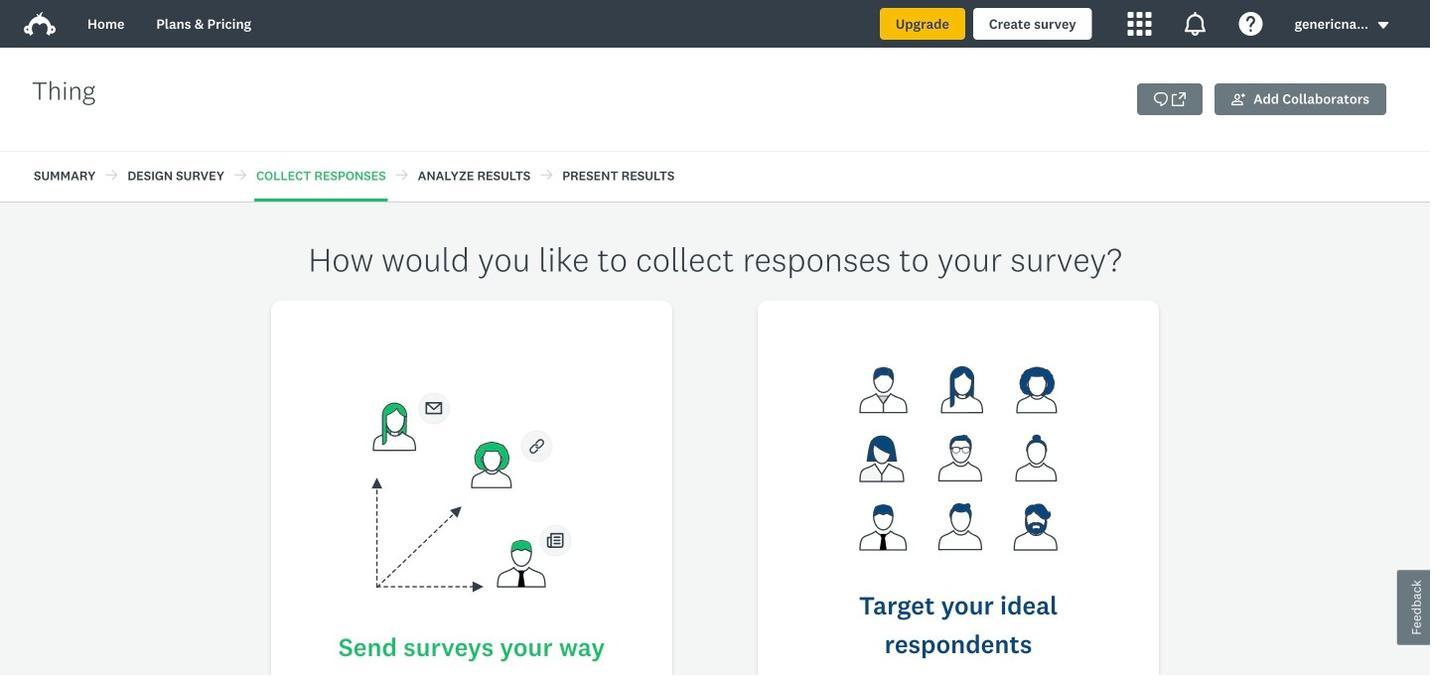 Task type: locate. For each thing, give the bounding box(es) containing it.
brand logo image
[[24, 8, 56, 40], [24, 12, 56, 36]]

dropdown arrow icon image
[[1377, 18, 1391, 32], [1379, 22, 1389, 29]]

2 brand logo image from the top
[[24, 12, 56, 36]]

this link opens in a new tab image
[[1172, 92, 1186, 106], [1172, 92, 1186, 106]]

send surveys your way image
[[372, 392, 572, 593]]

products icon image
[[1128, 12, 1152, 36], [1128, 12, 1152, 36]]



Task type: vqa. For each thing, say whether or not it's contained in the screenshot.
Products Icon
yes



Task type: describe. For each thing, give the bounding box(es) containing it.
notification center icon image
[[1184, 12, 1208, 36]]

help icon image
[[1240, 12, 1263, 36]]

1 brand logo image from the top
[[24, 8, 56, 40]]

target your ideal respondents image
[[859, 367, 1058, 551]]

comment image
[[1155, 92, 1168, 106]]



